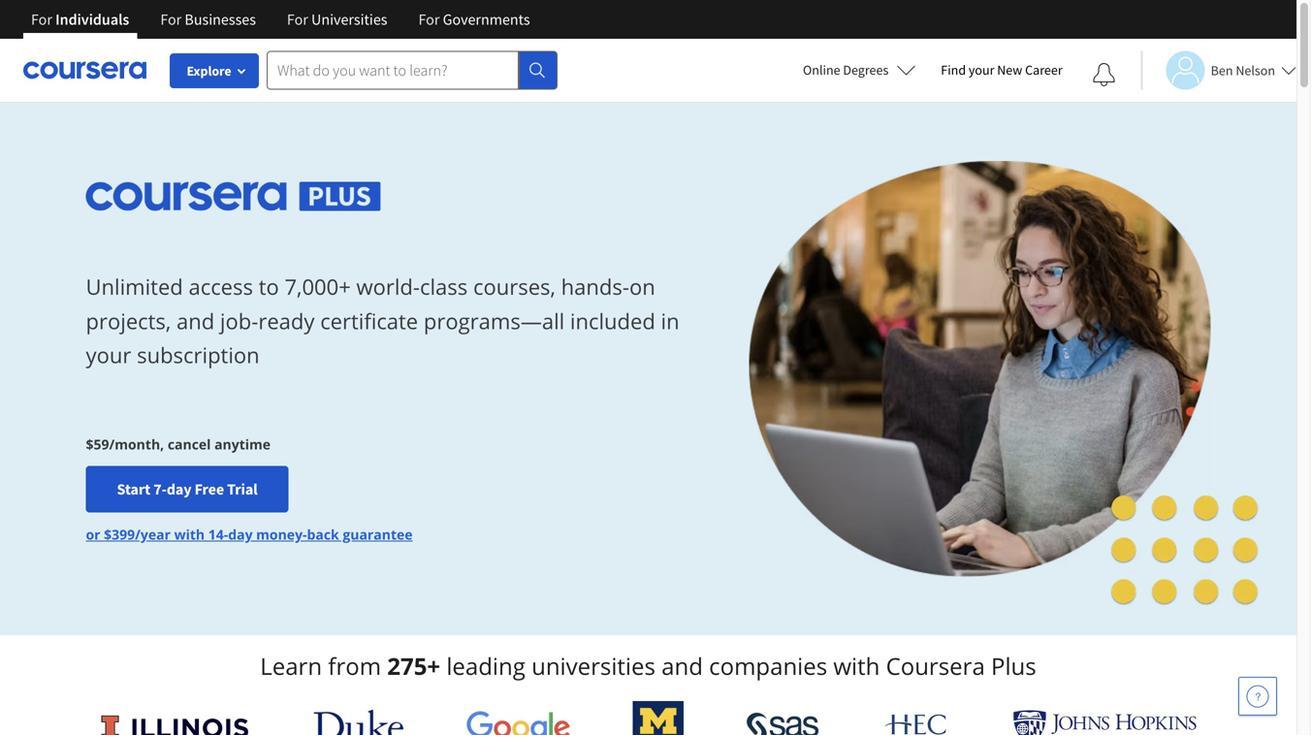 Task type: vqa. For each thing, say whether or not it's contained in the screenshot.
14-
yes



Task type: describe. For each thing, give the bounding box(es) containing it.
for for businesses
[[160, 10, 182, 29]]

google image
[[466, 710, 571, 735]]

job-
[[220, 307, 258, 336]]

0 horizontal spatial with
[[174, 525, 205, 544]]

johns hopkins university image
[[1013, 710, 1198, 735]]

and inside unlimited access to 7,000+ world-class courses, hands-on projects, and job-ready certificate programs—all included in your subscription
[[177, 307, 215, 336]]

unlimited access to 7,000+ world-class courses, hands-on projects, and job-ready certificate programs—all included in your subscription
[[86, 272, 680, 370]]

find your new career link
[[932, 58, 1073, 82]]

day inside button
[[167, 480, 192, 499]]

courses,
[[473, 272, 556, 301]]

your inside unlimited access to 7,000+ world-class courses, hands-on projects, and job-ready certificate programs—all included in your subscription
[[86, 341, 131, 370]]

What do you want to learn? text field
[[267, 51, 519, 90]]

find
[[941, 61, 967, 79]]

ben nelson
[[1212, 62, 1276, 79]]

hands-
[[561, 272, 630, 301]]

free
[[195, 480, 224, 499]]

companies
[[709, 651, 828, 682]]

7-
[[154, 480, 167, 499]]

projects,
[[86, 307, 171, 336]]

plus
[[992, 651, 1037, 682]]

or
[[86, 525, 100, 544]]

start
[[117, 480, 151, 499]]

for for individuals
[[31, 10, 52, 29]]

for governments
[[419, 10, 530, 29]]

coursera plus image
[[86, 182, 381, 211]]

businesses
[[185, 10, 256, 29]]

275+
[[387, 651, 441, 682]]

class
[[420, 272, 468, 301]]

$59 /month, cancel anytime
[[86, 435, 271, 453]]

start 7-day free trial button
[[86, 466, 289, 513]]

hec paris image
[[883, 708, 951, 735]]

on
[[630, 272, 656, 301]]

anytime
[[215, 435, 271, 453]]

universities
[[532, 651, 656, 682]]

unlimited
[[86, 272, 183, 301]]

programs—all
[[424, 307, 565, 336]]

for businesses
[[160, 10, 256, 29]]

included
[[570, 307, 656, 336]]

$399
[[104, 525, 135, 544]]

/year
[[135, 525, 171, 544]]

leading
[[447, 651, 526, 682]]

trial
[[227, 480, 258, 499]]

learn from 275+ leading universities and companies with coursera plus
[[260, 651, 1037, 682]]

7,000+
[[285, 272, 351, 301]]

for for governments
[[419, 10, 440, 29]]

for for universities
[[287, 10, 308, 29]]

from
[[328, 651, 381, 682]]



Task type: locate. For each thing, give the bounding box(es) containing it.
for
[[31, 10, 52, 29], [160, 10, 182, 29], [287, 10, 308, 29], [419, 10, 440, 29]]

0 vertical spatial your
[[969, 61, 995, 79]]

sas image
[[747, 713, 821, 735]]

explore button
[[170, 53, 259, 88]]

online degrees
[[803, 61, 889, 79]]

/month,
[[109, 435, 164, 453]]

university of michigan image
[[633, 702, 684, 735]]

guarantee
[[343, 525, 413, 544]]

0 vertical spatial day
[[167, 480, 192, 499]]

for individuals
[[31, 10, 129, 29]]

day
[[167, 480, 192, 499], [228, 525, 253, 544]]

money-
[[256, 525, 307, 544]]

for universities
[[287, 10, 388, 29]]

or $399 /year with 14-day money-back guarantee
[[86, 525, 413, 544]]

career
[[1026, 61, 1063, 79]]

your right find
[[969, 61, 995, 79]]

online degrees button
[[788, 49, 932, 91]]

1 horizontal spatial and
[[662, 651, 703, 682]]

individuals
[[55, 10, 129, 29]]

1 vertical spatial and
[[662, 651, 703, 682]]

university of illinois at urbana-champaign image
[[99, 713, 251, 735]]

cancel
[[168, 435, 211, 453]]

explore
[[187, 62, 231, 80]]

for left individuals
[[31, 10, 52, 29]]

None search field
[[267, 51, 558, 90]]

1 horizontal spatial day
[[228, 525, 253, 544]]

ben nelson button
[[1142, 51, 1297, 90]]

universities
[[311, 10, 388, 29]]

0 horizontal spatial your
[[86, 341, 131, 370]]

1 horizontal spatial your
[[969, 61, 995, 79]]

4 for from the left
[[419, 10, 440, 29]]

and up subscription
[[177, 307, 215, 336]]

in
[[661, 307, 680, 336]]

0 vertical spatial with
[[174, 525, 205, 544]]

ben
[[1212, 62, 1234, 79]]

your
[[969, 61, 995, 79], [86, 341, 131, 370]]

coursera image
[[23, 55, 147, 86]]

subscription
[[137, 341, 260, 370]]

and
[[177, 307, 215, 336], [662, 651, 703, 682]]

0 vertical spatial and
[[177, 307, 215, 336]]

access
[[189, 272, 253, 301]]

0 horizontal spatial and
[[177, 307, 215, 336]]

with
[[174, 525, 205, 544], [834, 651, 880, 682]]

1 vertical spatial your
[[86, 341, 131, 370]]

day left money-
[[228, 525, 253, 544]]

and up university of michigan image
[[662, 651, 703, 682]]

start 7-day free trial
[[117, 480, 258, 499]]

1 vertical spatial with
[[834, 651, 880, 682]]

banner navigation
[[16, 0, 546, 53]]

learn
[[260, 651, 322, 682]]

0 horizontal spatial day
[[167, 480, 192, 499]]

1 for from the left
[[31, 10, 52, 29]]

show notifications image
[[1093, 63, 1116, 86]]

for left governments
[[419, 10, 440, 29]]

coursera
[[886, 651, 986, 682]]

online
[[803, 61, 841, 79]]

to
[[259, 272, 279, 301]]

$59
[[86, 435, 109, 453]]

with left the coursera
[[834, 651, 880, 682]]

with left 14-
[[174, 525, 205, 544]]

1 vertical spatial day
[[228, 525, 253, 544]]

world-
[[357, 272, 420, 301]]

nelson
[[1236, 62, 1276, 79]]

for left businesses
[[160, 10, 182, 29]]

governments
[[443, 10, 530, 29]]

back
[[307, 525, 339, 544]]

your down projects,
[[86, 341, 131, 370]]

degrees
[[844, 61, 889, 79]]

find your new career
[[941, 61, 1063, 79]]

day left free on the bottom
[[167, 480, 192, 499]]

1 horizontal spatial with
[[834, 651, 880, 682]]

14-
[[208, 525, 228, 544]]

duke university image
[[314, 710, 404, 735]]

ready
[[258, 307, 315, 336]]

certificate
[[320, 307, 418, 336]]

3 for from the left
[[287, 10, 308, 29]]

new
[[998, 61, 1023, 79]]

help center image
[[1247, 685, 1270, 708]]

for left universities
[[287, 10, 308, 29]]

2 for from the left
[[160, 10, 182, 29]]



